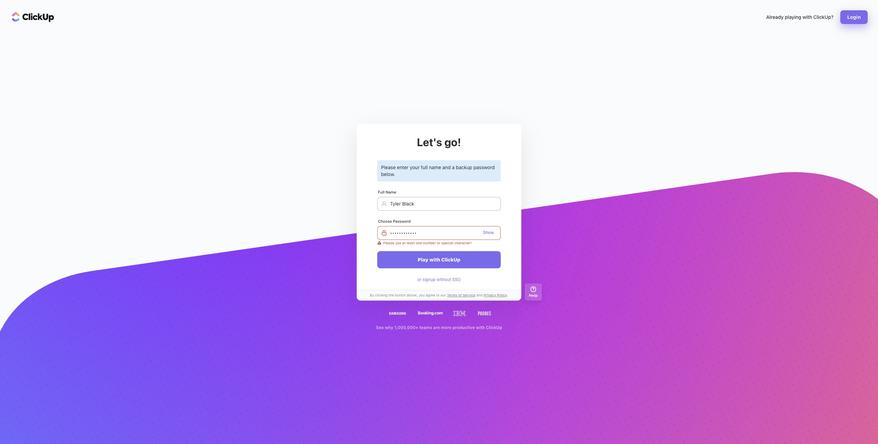 Task type: vqa. For each thing, say whether or not it's contained in the screenshot.
'bring' associated with HubSpot
no



Task type: locate. For each thing, give the bounding box(es) containing it.
character!
[[455, 241, 472, 245]]

and left privacy
[[477, 293, 483, 297]]

let's
[[417, 136, 442, 149]]

with right play
[[430, 257, 440, 262]]

agree
[[426, 293, 435, 297]]

teams
[[420, 325, 432, 330]]

full
[[421, 165, 428, 170]]

productive
[[453, 325, 475, 330]]

play
[[418, 257, 428, 262]]

name
[[386, 190, 396, 194]]

or inside sign up element
[[437, 241, 441, 245]]

1 vertical spatial or
[[418, 277, 422, 282]]

1 vertical spatial and
[[477, 293, 483, 297]]

already
[[767, 14, 784, 20]]

least
[[407, 241, 415, 245]]

please up below.
[[381, 165, 396, 170]]

or left signup
[[418, 277, 422, 282]]

and inside please enter your full name and a backup password below.
[[443, 165, 451, 170]]

with right productive on the bottom right
[[476, 325, 485, 330]]

or left 'special'
[[437, 241, 441, 245]]

help
[[529, 293, 538, 298]]

and
[[443, 165, 451, 170], [477, 293, 483, 297]]

with right playing
[[803, 14, 813, 20]]

0 vertical spatial or
[[437, 241, 441, 245]]

1 vertical spatial with
[[430, 257, 440, 262]]

clickup - home image
[[12, 12, 54, 22]]

see why 1,000,000+ teams are more productive with clickup
[[376, 325, 502, 330]]

1,000,000+
[[395, 325, 418, 330]]

enter
[[397, 165, 409, 170]]

a
[[452, 165, 455, 170]]

0 vertical spatial and
[[443, 165, 451, 170]]

please
[[381, 165, 396, 170], [383, 241, 394, 245]]

see
[[376, 325, 384, 330]]

.
[[507, 293, 509, 297]]

use
[[395, 241, 401, 245]]

go!
[[445, 136, 461, 149]]

show
[[483, 230, 494, 235]]

0 vertical spatial with
[[803, 14, 813, 20]]

your
[[410, 165, 420, 170]]

special
[[442, 241, 454, 245]]

0 horizontal spatial with
[[430, 257, 440, 262]]

0 horizontal spatial clickup
[[441, 257, 461, 262]]

privacy policy link
[[483, 293, 507, 298]]

above,
[[407, 293, 418, 297]]

by clicking the button above, you agree to our terms of service and privacy policy .
[[370, 293, 509, 297]]

0 vertical spatial clickup
[[441, 257, 461, 262]]

with inside button
[[430, 257, 440, 262]]

1 horizontal spatial and
[[477, 293, 483, 297]]

clickup down 'special'
[[441, 257, 461, 262]]

2 vertical spatial with
[[476, 325, 485, 330]]

1 horizontal spatial or
[[437, 241, 441, 245]]

clicking
[[375, 293, 388, 297]]

below.
[[381, 171, 395, 177]]

choose password
[[378, 219, 411, 223]]

sso
[[452, 277, 461, 282]]

Choose Password password field
[[377, 226, 501, 240]]

our
[[441, 293, 446, 297]]

please left use
[[383, 241, 394, 245]]

or
[[437, 241, 441, 245], [418, 277, 422, 282]]

name
[[429, 165, 441, 170]]

and left a
[[443, 165, 451, 170]]

please inside please enter your full name and a backup password below.
[[381, 165, 396, 170]]

1 vertical spatial clickup
[[486, 325, 502, 330]]

clickup right productive on the bottom right
[[486, 325, 502, 330]]

number
[[423, 241, 436, 245]]

login link
[[841, 10, 868, 24]]

0 vertical spatial please
[[381, 165, 396, 170]]

the
[[389, 293, 394, 297]]

0 horizontal spatial or
[[418, 277, 422, 282]]

or signup without sso link
[[418, 277, 461, 282]]

0 horizontal spatial and
[[443, 165, 451, 170]]

play with clickup
[[418, 257, 461, 262]]

with
[[803, 14, 813, 20], [430, 257, 440, 262], [476, 325, 485, 330]]

please enter your full name and a backup password below.
[[381, 165, 495, 177]]

clickup
[[441, 257, 461, 262], [486, 325, 502, 330]]

show link
[[483, 230, 494, 235]]

1 vertical spatial please
[[383, 241, 394, 245]]



Task type: describe. For each thing, give the bounding box(es) containing it.
terms
[[447, 293, 458, 297]]

2 horizontal spatial with
[[803, 14, 813, 20]]

why
[[385, 325, 393, 330]]

signup
[[423, 277, 436, 282]]

full
[[378, 190, 385, 194]]

clickup inside play with clickup button
[[441, 257, 461, 262]]

full name
[[378, 190, 396, 194]]

at
[[402, 241, 406, 245]]

to
[[436, 293, 440, 297]]

backup
[[456, 165, 472, 170]]

already playing with clickup?
[[767, 14, 834, 20]]

play with clickup button
[[377, 251, 501, 268]]

service
[[463, 293, 476, 297]]

login
[[848, 14, 861, 20]]

without
[[437, 277, 451, 282]]

1 horizontal spatial clickup
[[486, 325, 502, 330]]

password
[[474, 165, 495, 170]]

sign up element
[[377, 160, 501, 268]]

password
[[393, 219, 411, 223]]

let's go!
[[417, 136, 461, 149]]

one
[[416, 241, 422, 245]]

1 horizontal spatial with
[[476, 325, 485, 330]]

privacy
[[484, 293, 496, 297]]

button
[[395, 293, 406, 297]]

you
[[419, 293, 425, 297]]

playing
[[785, 14, 802, 20]]

of
[[459, 293, 462, 297]]

are
[[433, 325, 440, 330]]

clickup?
[[814, 14, 834, 20]]

by
[[370, 293, 374, 297]]

please for please use at least one number or special character!
[[383, 241, 394, 245]]

please use at least one number or special character!
[[383, 241, 472, 245]]

or inside the or signup without sso link
[[418, 277, 422, 282]]

please for please enter your full name and a backup password below.
[[381, 165, 396, 170]]

or signup without sso
[[418, 277, 461, 282]]

more
[[441, 325, 452, 330]]

choose
[[378, 219, 392, 223]]

policy
[[497, 293, 507, 297]]

terms of service link
[[446, 293, 477, 298]]

help link
[[525, 283, 542, 300]]



